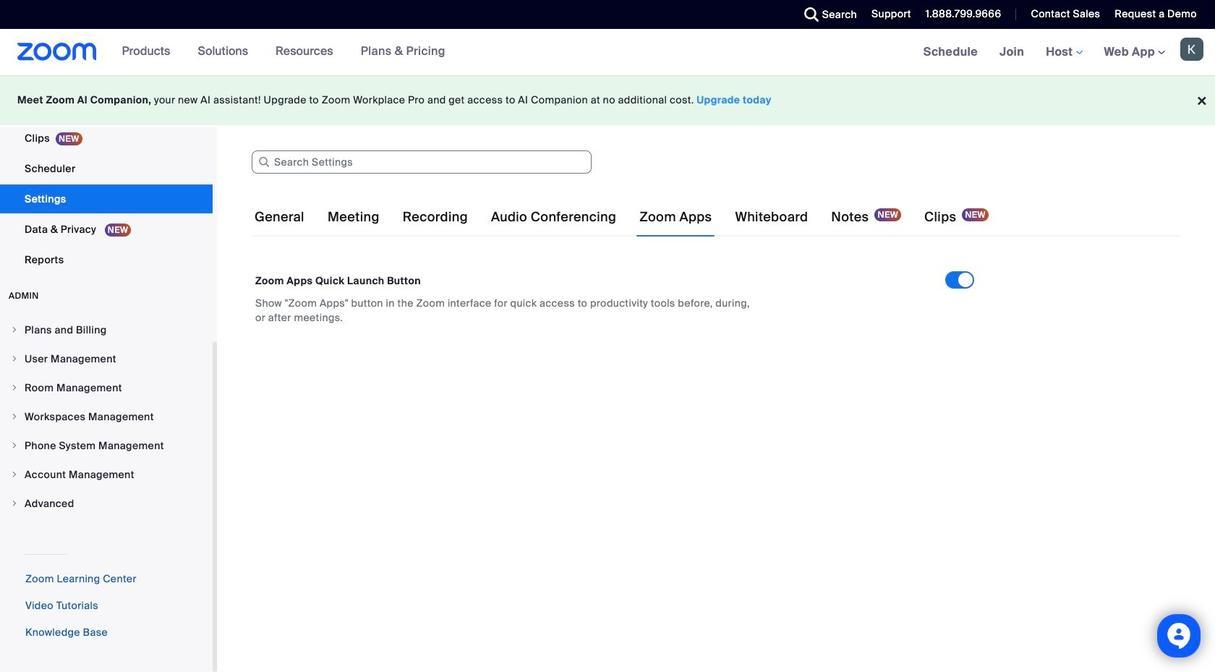 Task type: vqa. For each thing, say whether or not it's contained in the screenshot.
Workspaces
no



Task type: locate. For each thing, give the bounding box(es) containing it.
2 right image from the top
[[10, 441, 19, 450]]

1 right image from the top
[[10, 383, 19, 392]]

right image
[[10, 383, 19, 392], [10, 441, 19, 450], [10, 470, 19, 479], [10, 499, 19, 508]]

banner
[[0, 29, 1215, 76]]

right image
[[10, 326, 19, 334], [10, 354, 19, 363], [10, 412, 19, 421]]

2 menu item from the top
[[0, 345, 213, 373]]

3 right image from the top
[[10, 412, 19, 421]]

menu item
[[0, 316, 213, 344], [0, 345, 213, 373], [0, 374, 213, 401], [0, 403, 213, 430], [0, 432, 213, 459], [0, 461, 213, 488], [0, 490, 213, 517]]

footer
[[0, 75, 1215, 125]]

1 right image from the top
[[10, 326, 19, 334]]

0 vertical spatial right image
[[10, 326, 19, 334]]

right image for seventh 'menu item'
[[10, 499, 19, 508]]

4 menu item from the top
[[0, 403, 213, 430]]

4 right image from the top
[[10, 499, 19, 508]]

personal menu menu
[[0, 0, 213, 276]]

6 menu item from the top
[[0, 461, 213, 488]]

tabs of my account settings page tab list
[[252, 197, 992, 237]]

2 vertical spatial right image
[[10, 412, 19, 421]]

1 vertical spatial right image
[[10, 354, 19, 363]]

5 menu item from the top
[[0, 432, 213, 459]]

zoom logo image
[[17, 43, 97, 61]]

7 menu item from the top
[[0, 490, 213, 517]]

right image for 3rd 'menu item' from the top
[[10, 383, 19, 392]]

right image for 3rd 'menu item' from the bottom
[[10, 441, 19, 450]]

3 right image from the top
[[10, 470, 19, 479]]

1 menu item from the top
[[0, 316, 213, 344]]



Task type: describe. For each thing, give the bounding box(es) containing it.
3 menu item from the top
[[0, 374, 213, 401]]

profile picture image
[[1181, 38, 1204, 61]]

product information navigation
[[111, 29, 456, 75]]

Search Settings text field
[[252, 150, 592, 174]]

right image for second 'menu item' from the bottom of the admin menu "menu" at the left of page
[[10, 470, 19, 479]]

2 right image from the top
[[10, 354, 19, 363]]

admin menu menu
[[0, 316, 213, 519]]

meetings navigation
[[913, 29, 1215, 76]]



